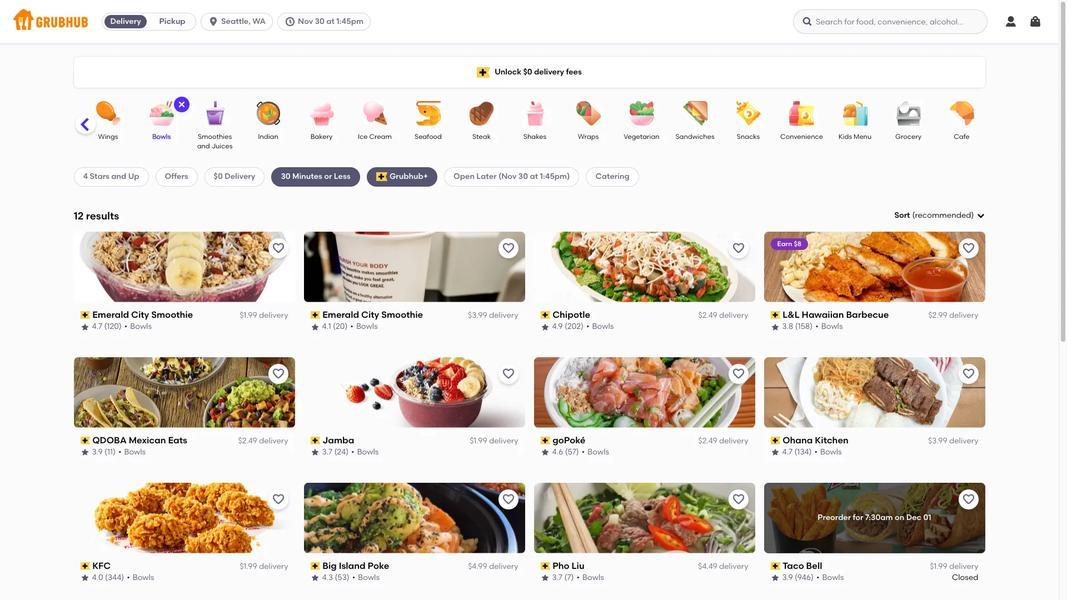 Task type: vqa. For each thing, say whether or not it's contained in the screenshot.
CITY corresponding to (120)
yes



Task type: locate. For each thing, give the bounding box(es) containing it.
delivery left pickup
[[110, 17, 141, 26]]

4.0
[[92, 573, 103, 583]]

l&l hawaiian barbecue logo image
[[764, 232, 985, 302]]

0 vertical spatial delivery
[[110, 17, 141, 26]]

30 right (nov
[[519, 172, 528, 181]]

vegetarian image
[[622, 101, 661, 126]]

4.7 for emerald city smoothie
[[92, 322, 102, 332]]

•
[[124, 322, 127, 332], [350, 322, 354, 332], [587, 322, 590, 332], [816, 322, 819, 332], [118, 448, 121, 457], [351, 448, 354, 457], [582, 448, 585, 457], [815, 448, 818, 457], [127, 573, 130, 583], [352, 573, 355, 583], [577, 573, 580, 583], [817, 573, 820, 583]]

subscription pass image for gopoké
[[541, 437, 551, 445]]

1:45pm)
[[540, 172, 570, 181]]

subscription pass image for 3.7 (24)
[[311, 437, 320, 445]]

(7)
[[565, 573, 574, 583]]

star icon image left 3.8
[[771, 323, 780, 332]]

1 city from the left
[[131, 310, 149, 320]]

1 horizontal spatial city
[[361, 310, 379, 320]]

2 smoothie from the left
[[381, 310, 423, 320]]

wraps
[[578, 133, 599, 141]]

)
[[972, 211, 974, 220]]

emerald city smoothie up (20) on the bottom of the page
[[323, 310, 423, 320]]

star icon image left 4.3 in the left bottom of the page
[[311, 574, 319, 583]]

0 vertical spatial 3.9
[[92, 448, 103, 457]]

• bowls down 'hawaiian'
[[816, 322, 843, 332]]

catering
[[596, 172, 630, 181]]

3.9 for 3.9 (946)
[[783, 573, 793, 583]]

• down ohana kitchen
[[815, 448, 818, 457]]

shakes
[[524, 133, 547, 141]]

gopoké
[[553, 435, 586, 446]]

• for 4.7 (134)
[[815, 448, 818, 457]]

0 horizontal spatial emerald
[[92, 310, 129, 320]]

and left "up"
[[111, 172, 126, 181]]

• bowls for 4.7 (120)
[[124, 322, 152, 332]]

• bowls for 3.7 (7)
[[577, 573, 604, 583]]

bowls for 4.9 (202)
[[592, 322, 614, 332]]

star icon image for 4.0 (344)
[[80, 574, 89, 583]]

smoothies and juices
[[197, 133, 233, 150]]

$0 right unlock
[[523, 67, 532, 77]]

main navigation navigation
[[0, 0, 1059, 43]]

svg image
[[1029, 15, 1042, 28], [208, 16, 219, 27], [177, 100, 186, 109], [977, 211, 985, 220]]

1 horizontal spatial 3.9
[[783, 573, 793, 583]]

city for 4.1 (20)
[[361, 310, 379, 320]]

• bowls right the (120)
[[124, 322, 152, 332]]

delivery for 4.7 (134)
[[950, 436, 979, 446]]

• bowls right (344)
[[127, 573, 154, 583]]

kids
[[839, 133, 852, 141]]

subscription pass image for qdoba mexican eats
[[80, 437, 90, 445]]

2 horizontal spatial subscription pass image
[[771, 563, 781, 570]]

• right (7)
[[577, 573, 580, 583]]

• for 4.6 (57)
[[582, 448, 585, 457]]

0 vertical spatial $3.99 delivery
[[468, 311, 518, 320]]

1 vertical spatial 4.7
[[783, 448, 793, 457]]

3.9
[[92, 448, 103, 457], [783, 573, 793, 583]]

ohana
[[783, 435, 813, 446]]

bowls right (20) on the bottom of the page
[[356, 322, 378, 332]]

subscription pass image
[[80, 437, 90, 445], [541, 437, 551, 445], [771, 563, 781, 570]]

subscription pass image for taco bell
[[771, 563, 781, 570]]

delivery
[[534, 67, 564, 77], [259, 311, 288, 320], [489, 311, 518, 320], [719, 311, 749, 320], [950, 311, 979, 320], [259, 436, 288, 446], [489, 436, 518, 446], [719, 436, 749, 446], [950, 436, 979, 446], [259, 562, 288, 571], [489, 562, 518, 571], [719, 562, 749, 571], [950, 562, 979, 571]]

1 vertical spatial grubhub plus flag logo image
[[376, 173, 387, 181]]

delivery down juices
[[225, 172, 255, 181]]

bowls for 3.9 (946)
[[823, 573, 844, 583]]

• right the (57)
[[582, 448, 585, 457]]

12
[[74, 209, 84, 222]]

bowls right (344)
[[133, 573, 154, 583]]

sandwiches image
[[676, 101, 715, 126]]

gopoké logo image
[[534, 357, 755, 428]]

$2.49 for chipotle
[[699, 311, 718, 320]]

$3.99 for ohana kitchen
[[929, 436, 948, 446]]

save this restaurant image for 4.0 (344)
[[272, 493, 285, 506]]

1 emerald city smoothie logo image from the left
[[74, 232, 295, 302]]

save this restaurant image for 4.7 (120)
[[272, 242, 285, 255]]

jamba
[[323, 435, 354, 446]]

star icon image left '4.7 (134)'
[[771, 448, 780, 457]]

$0 delivery
[[214, 172, 255, 181]]

star icon image left 4.7 (120)
[[80, 323, 89, 332]]

• bowls for 4.6 (57)
[[582, 448, 609, 457]]

star icon image left 4.1
[[311, 323, 319, 332]]

4 stars and up
[[83, 172, 139, 181]]

emerald
[[92, 310, 129, 320], [323, 310, 359, 320]]

chipotle logo image
[[534, 232, 755, 302]]

0 horizontal spatial emerald city smoothie
[[92, 310, 193, 320]]

0 horizontal spatial $3.99
[[468, 311, 487, 320]]

1 vertical spatial 3.7
[[552, 573, 563, 583]]

30 left minutes
[[281, 172, 291, 181]]

$1.99 for emerald city smoothie
[[240, 311, 257, 320]]

1 horizontal spatial 4.7
[[783, 448, 793, 457]]

(nov
[[499, 172, 517, 181]]

3.7 for jamba
[[322, 448, 333, 457]]

delivery for 4.1 (20)
[[489, 311, 518, 320]]

grubhub plus flag logo image left grubhub+
[[376, 173, 387, 181]]

star icon image for 3.7 (24)
[[311, 448, 319, 457]]

$2.49 delivery
[[699, 311, 749, 320], [238, 436, 288, 446], [699, 436, 749, 446]]

grocery image
[[889, 101, 928, 126]]

3.9 down taco
[[783, 573, 793, 583]]

emerald city smoothie up the (120)
[[92, 310, 193, 320]]

star icon image left 3.9 (946)
[[771, 574, 780, 583]]

closed
[[952, 573, 979, 583]]

1 horizontal spatial subscription pass image
[[541, 437, 551, 445]]

emerald city smoothie logo image
[[74, 232, 295, 302], [304, 232, 525, 302]]

star icon image left 4.6
[[541, 448, 550, 457]]

bowls right the (120)
[[130, 322, 152, 332]]

• right the (158)
[[816, 322, 819, 332]]

0 horizontal spatial emerald city smoothie logo image
[[74, 232, 295, 302]]

1 horizontal spatial emerald
[[323, 310, 359, 320]]

3.7 left (7)
[[552, 573, 563, 583]]

fees
[[566, 67, 582, 77]]

1 horizontal spatial emerald city smoothie
[[323, 310, 423, 320]]

(53)
[[335, 573, 350, 583]]

shakes image
[[516, 101, 555, 126]]

convenience image
[[783, 101, 821, 126]]

2 city from the left
[[361, 310, 379, 320]]

• bowls for 4.7 (134)
[[815, 448, 842, 457]]

subscription pass image for 4.0 (344)
[[80, 563, 90, 570]]

bowls down kitchen
[[821, 448, 842, 457]]

subscription pass image left gopoké
[[541, 437, 551, 445]]

1 horizontal spatial at
[[530, 172, 538, 181]]

0 horizontal spatial city
[[131, 310, 149, 320]]

star icon image left 3.7 (7)
[[541, 574, 550, 583]]

$1.99 delivery for taco bell
[[930, 562, 979, 571]]

1 smoothie from the left
[[151, 310, 193, 320]]

$4.49 delivery
[[698, 562, 749, 571]]

at inside button
[[326, 17, 335, 26]]

2 emerald city smoothie logo image from the left
[[304, 232, 525, 302]]

delivery inside button
[[110, 17, 141, 26]]

seafood image
[[409, 101, 448, 126]]

$2.49 delivery for qdoba mexican eats
[[238, 436, 288, 446]]

1 horizontal spatial emerald city smoothie logo image
[[304, 232, 525, 302]]

1 vertical spatial $0
[[214, 172, 223, 181]]

1 vertical spatial delivery
[[225, 172, 255, 181]]

• right the (120)
[[124, 322, 127, 332]]

bowls down l&l hawaiian barbecue
[[822, 322, 843, 332]]

delivery
[[110, 17, 141, 26], [225, 172, 255, 181]]

1 horizontal spatial 30
[[315, 17, 325, 26]]

• bowls right the (57)
[[582, 448, 609, 457]]

menu
[[854, 133, 872, 141]]

liu
[[572, 561, 585, 571]]

0 vertical spatial grubhub plus flag logo image
[[477, 67, 490, 78]]

bowls for 4.0 (344)
[[133, 573, 154, 583]]

bowls for 4.6 (57)
[[588, 448, 609, 457]]

4
[[83, 172, 88, 181]]

• for 4.3 (53)
[[352, 573, 355, 583]]

bowls right (24)
[[357, 448, 379, 457]]

taco bell
[[783, 561, 823, 571]]

1 emerald city smoothie from the left
[[92, 310, 193, 320]]

1 vertical spatial 3.9
[[783, 573, 793, 583]]

0 vertical spatial $3.99
[[468, 311, 487, 320]]

emerald up (20) on the bottom of the page
[[323, 310, 359, 320]]

1 vertical spatial $3.99
[[929, 436, 948, 446]]

emerald city smoothie logo image for $3.99
[[304, 232, 525, 302]]

bowls image
[[142, 101, 181, 126]]

mexican
[[129, 435, 166, 446]]

30 right nov
[[315, 17, 325, 26]]

star icon image for 3.9 (946)
[[771, 574, 780, 583]]

• right (24)
[[351, 448, 354, 457]]

sort ( recommended )
[[895, 211, 974, 220]]

star icon image left 4.9
[[541, 323, 550, 332]]

qdoba mexican eats
[[92, 435, 187, 446]]

subscription pass image left taco
[[771, 563, 781, 570]]

emerald for (20)
[[323, 310, 359, 320]]

3.9 left (11)
[[92, 448, 103, 457]]

4.6
[[552, 448, 563, 457]]

1 horizontal spatial and
[[197, 143, 210, 150]]

4.7 left '(134)'
[[783, 448, 793, 457]]

$2.49 for qdoba mexican eats
[[238, 436, 257, 446]]

1 horizontal spatial smoothie
[[381, 310, 423, 320]]

0 vertical spatial and
[[197, 143, 210, 150]]

$0
[[523, 67, 532, 77], [214, 172, 223, 181]]

or
[[324, 172, 332, 181]]

• right (202)
[[587, 322, 590, 332]]

seattle, wa button
[[201, 13, 277, 31]]

2 emerald from the left
[[323, 310, 359, 320]]

1 horizontal spatial $3.99
[[929, 436, 948, 446]]

recommended
[[915, 211, 972, 220]]

cafe image
[[943, 101, 982, 126]]

and down smoothies
[[197, 143, 210, 150]]

$1.99 delivery for emerald city smoothie
[[240, 311, 288, 320]]

0 vertical spatial 4.7
[[92, 322, 102, 332]]

bowls right (202)
[[592, 322, 614, 332]]

• bowls right (202)
[[587, 322, 614, 332]]

save this restaurant button
[[268, 238, 288, 258], [498, 238, 518, 258], [729, 238, 749, 258], [959, 238, 979, 258], [268, 364, 288, 384], [498, 364, 518, 384], [729, 364, 749, 384], [959, 364, 979, 384], [268, 490, 288, 510], [498, 490, 518, 510], [729, 490, 749, 510], [959, 490, 979, 510]]

0 horizontal spatial 4.7
[[92, 322, 102, 332]]

1 emerald from the left
[[92, 310, 129, 320]]

at left 1:45pm)
[[530, 172, 538, 181]]

01
[[924, 513, 932, 523]]

0 horizontal spatial $0
[[214, 172, 223, 181]]

bowls right the (57)
[[588, 448, 609, 457]]

(11)
[[105, 448, 116, 457]]

big island poke
[[323, 561, 389, 571]]

subscription pass image
[[80, 311, 90, 319], [311, 311, 320, 319], [541, 311, 551, 319], [771, 311, 781, 319], [311, 437, 320, 445], [771, 437, 781, 445], [80, 563, 90, 570], [311, 563, 320, 570], [541, 563, 551, 570]]

nov 30 at 1:45pm
[[298, 17, 364, 26]]

• bowls down big island poke
[[352, 573, 380, 583]]

star icon image left 3.7 (24)
[[311, 448, 319, 457]]

• down bell at bottom right
[[817, 573, 820, 583]]

None field
[[895, 210, 985, 221]]

0 horizontal spatial smoothie
[[151, 310, 193, 320]]

subscription pass image left qdoba
[[80, 437, 90, 445]]

3.7 left (24)
[[322, 448, 333, 457]]

(158)
[[795, 322, 813, 332]]

• bowls down bell at bottom right
[[817, 573, 844, 583]]

4.7 left the (120)
[[92, 322, 102, 332]]

• bowls for 4.9 (202)
[[587, 322, 614, 332]]

bowls for 3.7 (24)
[[357, 448, 379, 457]]

• bowls right (20) on the bottom of the page
[[350, 322, 378, 332]]

$0 down juices
[[214, 172, 223, 181]]

$1.99 delivery
[[240, 311, 288, 320], [470, 436, 518, 446], [240, 562, 288, 571], [930, 562, 979, 571]]

1 horizontal spatial svg image
[[802, 16, 813, 27]]

city for 4.7 (120)
[[131, 310, 149, 320]]

2 emerald city smoothie from the left
[[323, 310, 423, 320]]

$3.99
[[468, 311, 487, 320], [929, 436, 948, 446]]

star icon image left the 4.0
[[80, 574, 89, 583]]

$2.49
[[699, 311, 718, 320], [238, 436, 257, 446], [699, 436, 718, 446]]

grubhub plus flag logo image
[[477, 67, 490, 78], [376, 173, 387, 181]]

bowls for 4.7 (120)
[[130, 322, 152, 332]]

1 horizontal spatial grubhub plus flag logo image
[[477, 67, 490, 78]]

• bowls down "qdoba mexican eats"
[[118, 448, 146, 457]]

• right (20) on the bottom of the page
[[350, 322, 354, 332]]

• bowls down liu
[[577, 573, 604, 583]]

at left 1:45pm
[[326, 17, 335, 26]]

(344)
[[105, 573, 124, 583]]

star icon image for 3.9 (11)
[[80, 448, 89, 457]]

0 horizontal spatial 3.9
[[92, 448, 103, 457]]

taco
[[783, 561, 804, 571]]

wings
[[98, 133, 118, 141]]

0 horizontal spatial delivery
[[110, 17, 141, 26]]

star icon image for 4.7 (134)
[[771, 448, 780, 457]]

subscription pass image for 4.7 (134)
[[771, 437, 781, 445]]

30
[[315, 17, 325, 26], [281, 172, 291, 181], [519, 172, 528, 181]]

wings image
[[89, 101, 128, 126]]

3.7
[[322, 448, 333, 457], [552, 573, 563, 583]]

• bowls right (24)
[[351, 448, 379, 457]]

0 vertical spatial 3.7
[[322, 448, 333, 457]]

1 horizontal spatial $3.99 delivery
[[929, 436, 979, 446]]

save this restaurant image for big island poke
[[502, 493, 515, 506]]

vegetarian
[[624, 133, 660, 141]]

$3.99 delivery for ohana kitchen
[[929, 436, 979, 446]]

star icon image
[[80, 323, 89, 332], [311, 323, 319, 332], [541, 323, 550, 332], [771, 323, 780, 332], [80, 448, 89, 457], [311, 448, 319, 457], [541, 448, 550, 457], [771, 448, 780, 457], [80, 574, 89, 583], [311, 574, 319, 583], [541, 574, 550, 583], [771, 574, 780, 583]]

emerald city smoothie for (120)
[[92, 310, 193, 320]]

$2.99 delivery
[[929, 311, 979, 320]]

emerald city smoothie logo image for $1.99
[[74, 232, 295, 302]]

0 vertical spatial at
[[326, 17, 335, 26]]

• right (11)
[[118, 448, 121, 457]]

1 horizontal spatial $0
[[523, 67, 532, 77]]

save this restaurant image
[[272, 242, 285, 255], [502, 242, 515, 255], [732, 242, 745, 255], [732, 367, 745, 381], [962, 367, 975, 381], [272, 493, 285, 506]]

star icon image for 4.7 (120)
[[80, 323, 89, 332]]

smoothie for 4.1 (20)
[[381, 310, 423, 320]]

kids menu image
[[836, 101, 875, 126]]

0 horizontal spatial at
[[326, 17, 335, 26]]

0 vertical spatial $0
[[523, 67, 532, 77]]

4.3 (53)
[[322, 573, 350, 583]]

grubhub plus flag logo image left unlock
[[477, 67, 490, 78]]

earn $8
[[778, 240, 802, 248]]

save this restaurant image
[[962, 242, 975, 255], [272, 367, 285, 381], [502, 367, 515, 381], [502, 493, 515, 506], [732, 493, 745, 506], [962, 493, 975, 506]]

bowls down "qdoba mexican eats"
[[124, 448, 146, 457]]

pho liu logo image
[[534, 483, 755, 554]]

• right (344)
[[127, 573, 130, 583]]

$1.99 for taco bell
[[930, 562, 948, 571]]

save this restaurant button for 4.7 (120)
[[268, 238, 288, 258]]

ice cream
[[358, 133, 392, 141]]

0 horizontal spatial svg image
[[285, 16, 296, 27]]

svg image inside nov 30 at 1:45pm button
[[285, 16, 296, 27]]

(120)
[[104, 322, 122, 332]]

• bowls down kitchen
[[815, 448, 842, 457]]

minutes
[[292, 172, 322, 181]]

star icon image left the 3.9 (11)
[[80, 448, 89, 457]]

• bowls for 4.0 (344)
[[127, 573, 154, 583]]

delivery for 3.9 (11)
[[259, 436, 288, 446]]

0 horizontal spatial $3.99 delivery
[[468, 311, 518, 320]]

$1.99 for jamba
[[470, 436, 487, 446]]

bowls down liu
[[583, 573, 604, 583]]

1 vertical spatial $3.99 delivery
[[929, 436, 979, 446]]

0 horizontal spatial grubhub plus flag logo image
[[376, 173, 387, 181]]

kitchen
[[815, 435, 849, 446]]

bowls down poke
[[358, 573, 380, 583]]

emerald up the (120)
[[92, 310, 129, 320]]

bowls right "(946)"
[[823, 573, 844, 583]]

preorder
[[818, 513, 851, 523]]

0 horizontal spatial 3.7
[[322, 448, 333, 457]]

save this restaurant button for 4.7 (134)
[[959, 364, 979, 384]]

1 horizontal spatial 3.7
[[552, 573, 563, 583]]

0 horizontal spatial and
[[111, 172, 126, 181]]

0 horizontal spatial subscription pass image
[[80, 437, 90, 445]]

• right (53)
[[352, 573, 355, 583]]

svg image
[[1005, 15, 1018, 28], [285, 16, 296, 27], [802, 16, 813, 27]]



Task type: describe. For each thing, give the bounding box(es) containing it.
4.1
[[322, 322, 331, 332]]

save this restaurant image for taco bell
[[962, 493, 975, 506]]

save this restaurant image for 4.7 (134)
[[962, 367, 975, 381]]

dec
[[907, 513, 922, 523]]

30 minutes or less
[[281, 172, 351, 181]]

• for 3.9 (11)
[[118, 448, 121, 457]]

results
[[86, 209, 119, 222]]

4.1 (20)
[[322, 322, 348, 332]]

4.7 (120)
[[92, 322, 122, 332]]

Search for food, convenience, alcohol... search field
[[793, 9, 988, 34]]

bowls for 3.8 (158)
[[822, 322, 843, 332]]

(20)
[[333, 322, 348, 332]]

later
[[477, 172, 497, 181]]

delivery for 4.0 (344)
[[259, 562, 288, 571]]

(134)
[[795, 448, 812, 457]]

3.9 for 3.9 (11)
[[92, 448, 103, 457]]

save this restaurant image for pho liu
[[732, 493, 745, 506]]

delivery for 4.7 (120)
[[259, 311, 288, 320]]

soup image
[[35, 101, 74, 126]]

• for 3.7 (24)
[[351, 448, 354, 457]]

• bowls for 4.3 (53)
[[352, 573, 380, 583]]

1:45pm
[[337, 17, 364, 26]]

open
[[454, 172, 475, 181]]

save this restaurant button for 4.9 (202)
[[729, 238, 749, 258]]

(57)
[[565, 448, 579, 457]]

steak
[[473, 133, 491, 141]]

bell
[[806, 561, 823, 571]]

delivery for 4.3 (53)
[[489, 562, 518, 571]]

1 horizontal spatial delivery
[[225, 172, 255, 181]]

qdoba mexican eats logo image
[[74, 357, 295, 428]]

grocery
[[896, 133, 922, 141]]

save this restaurant button for 3.7 (24)
[[498, 364, 518, 384]]

nov
[[298, 17, 313, 26]]

$2.99
[[929, 311, 948, 320]]

l&l hawaiian barbecue
[[783, 310, 889, 320]]

4.0 (344)
[[92, 573, 124, 583]]

pickup
[[159, 17, 185, 26]]

7:30am
[[866, 513, 893, 523]]

2 horizontal spatial 30
[[519, 172, 528, 181]]

4.7 for ohana kitchen
[[783, 448, 793, 457]]

• bowls for 4.1 (20)
[[350, 322, 378, 332]]

subscription pass image for 3.8 (158)
[[771, 311, 781, 319]]

delivery for 3.8 (158)
[[950, 311, 979, 320]]

3.8
[[783, 322, 794, 332]]

cream
[[369, 133, 392, 141]]

and inside smoothies and juices
[[197, 143, 210, 150]]

subscription pass image for 4.9 (202)
[[541, 311, 551, 319]]

• bowls for 3.7 (24)
[[351, 448, 379, 457]]

delivery for 4.9 (202)
[[719, 311, 749, 320]]

• for 4.7 (120)
[[124, 322, 127, 332]]

• for 4.1 (20)
[[350, 322, 354, 332]]

delivery button
[[102, 13, 149, 31]]

up
[[128, 172, 139, 181]]

subscription pass image for 3.7 (7)
[[541, 563, 551, 570]]

0 horizontal spatial 30
[[281, 172, 291, 181]]

star icon image for 4.1 (20)
[[311, 323, 319, 332]]

big
[[323, 561, 337, 571]]

pho
[[553, 561, 570, 571]]

preorder for 7:30am on dec 01
[[818, 513, 932, 523]]

delivery for 3.7 (7)
[[719, 562, 749, 571]]

4.6 (57)
[[552, 448, 579, 457]]

emerald for (120)
[[92, 310, 129, 320]]

save this restaurant button for 4.3 (53)
[[498, 490, 518, 510]]

jamba logo image
[[304, 357, 525, 428]]

(
[[913, 211, 915, 220]]

grubhub plus flag logo image for unlock $0 delivery fees
[[477, 67, 490, 78]]

smoothies
[[198, 133, 232, 141]]

svg image inside seattle, wa button
[[208, 16, 219, 27]]

4.3
[[322, 573, 333, 583]]

3.8 (158)
[[783, 322, 813, 332]]

4.9 (202)
[[552, 322, 584, 332]]

steak image
[[462, 101, 501, 126]]

save this restaurant button for 3.9 (11)
[[268, 364, 288, 384]]

juices
[[212, 143, 233, 150]]

$4.49
[[698, 562, 718, 571]]

kids menu
[[839, 133, 872, 141]]

island
[[339, 561, 366, 571]]

indian image
[[249, 101, 288, 126]]

ice
[[358, 133, 368, 141]]

• bowls for 3.9 (946)
[[817, 573, 844, 583]]

save this restaurant image for 4.1 (20)
[[502, 242, 515, 255]]

subscription pass image for 4.1 (20)
[[311, 311, 320, 319]]

bakery image
[[302, 101, 341, 126]]

subscription pass image for 4.3 (53)
[[311, 563, 320, 570]]

• bowls for 3.9 (11)
[[118, 448, 146, 457]]

4.7 (134)
[[783, 448, 812, 457]]

save this restaurant button for 4.1 (20)
[[498, 238, 518, 258]]

save this restaurant button for 4.6 (57)
[[729, 364, 749, 384]]

• bowls for 3.8 (158)
[[816, 322, 843, 332]]

bowls for 3.9 (11)
[[124, 448, 146, 457]]

hawaiian
[[802, 310, 844, 320]]

$1.99 delivery for jamba
[[470, 436, 518, 446]]

• for 3.8 (158)
[[816, 322, 819, 332]]

barbecue
[[846, 310, 889, 320]]

open later (nov 30 at 1:45pm)
[[454, 172, 570, 181]]

smoothie for 4.7 (120)
[[151, 310, 193, 320]]

none field containing sort
[[895, 210, 985, 221]]

bowls for 4.3 (53)
[[358, 573, 380, 583]]

star icon image for 4.3 (53)
[[311, 574, 319, 583]]

$2.49 delivery for gopoké
[[699, 436, 749, 446]]

snacks
[[737, 133, 760, 141]]

kfc
[[92, 561, 111, 571]]

convenience
[[781, 133, 823, 141]]

ohana kitchen logo image
[[764, 357, 985, 428]]

star icon image for 4.6 (57)
[[541, 448, 550, 457]]

big island poke logo image
[[304, 483, 525, 554]]

ohana kitchen
[[783, 435, 849, 446]]

poke
[[368, 561, 389, 571]]

save this restaurant image for jamba
[[502, 367, 515, 381]]

l&l
[[783, 310, 800, 320]]

eats
[[168, 435, 187, 446]]

$2.49 for gopoké
[[699, 436, 718, 446]]

kfc logo image
[[74, 483, 295, 554]]

pickup button
[[149, 13, 196, 31]]

3.9 (946)
[[783, 573, 814, 583]]

$3.99 delivery for emerald city smoothie
[[468, 311, 518, 320]]

seafood
[[415, 133, 442, 141]]

30 inside button
[[315, 17, 325, 26]]

• for 3.7 (7)
[[577, 573, 580, 583]]

less
[[334, 172, 351, 181]]

emerald city smoothie for (20)
[[323, 310, 423, 320]]

star icon image for 3.8 (158)
[[771, 323, 780, 332]]

1 vertical spatial and
[[111, 172, 126, 181]]

star icon image for 4.9 (202)
[[541, 323, 550, 332]]

save this restaurant image for 4.6 (57)
[[732, 367, 745, 381]]

• for 4.0 (344)
[[127, 573, 130, 583]]

delivery for 4.6 (57)
[[719, 436, 749, 446]]

wa
[[253, 17, 266, 26]]

bowls for 4.1 (20)
[[356, 322, 378, 332]]

subscription pass image for 4.7 (120)
[[80, 311, 90, 319]]

for
[[853, 513, 864, 523]]

delivery for 3.7 (24)
[[489, 436, 518, 446]]

star icon image for 3.7 (7)
[[541, 574, 550, 583]]

bakery
[[311, 133, 333, 141]]

(946)
[[795, 573, 814, 583]]

save this restaurant button for 4.0 (344)
[[268, 490, 288, 510]]

cafe
[[954, 133, 970, 141]]

12 results
[[74, 209, 119, 222]]

on
[[895, 513, 905, 523]]

• for 3.9 (946)
[[817, 573, 820, 583]]

nov 30 at 1:45pm button
[[277, 13, 375, 31]]

$1.99 delivery for kfc
[[240, 562, 288, 571]]

$3.99 for emerald city smoothie
[[468, 311, 487, 320]]

qdoba
[[92, 435, 127, 446]]

bowls for 3.7 (7)
[[583, 573, 604, 583]]

1 vertical spatial at
[[530, 172, 538, 181]]

2 horizontal spatial svg image
[[1005, 15, 1018, 28]]

bowls down bowls image
[[152, 133, 171, 141]]

smoothies and juices image
[[195, 101, 234, 126]]

(202)
[[565, 322, 584, 332]]

indian
[[258, 133, 278, 141]]

pho liu
[[553, 561, 585, 571]]

• for 4.9 (202)
[[587, 322, 590, 332]]

3.7 for pho liu
[[552, 573, 563, 583]]

snacks image
[[729, 101, 768, 126]]

save this restaurant image for qdoba mexican eats
[[272, 367, 285, 381]]

sort
[[895, 211, 910, 220]]

wraps image
[[569, 101, 608, 126]]

ice cream image
[[356, 101, 394, 126]]

sandwiches
[[676, 133, 715, 141]]

$1.99 for kfc
[[240, 562, 257, 571]]

3.7 (24)
[[322, 448, 349, 457]]

earn
[[778, 240, 793, 248]]

$2.49 delivery for chipotle
[[699, 311, 749, 320]]



